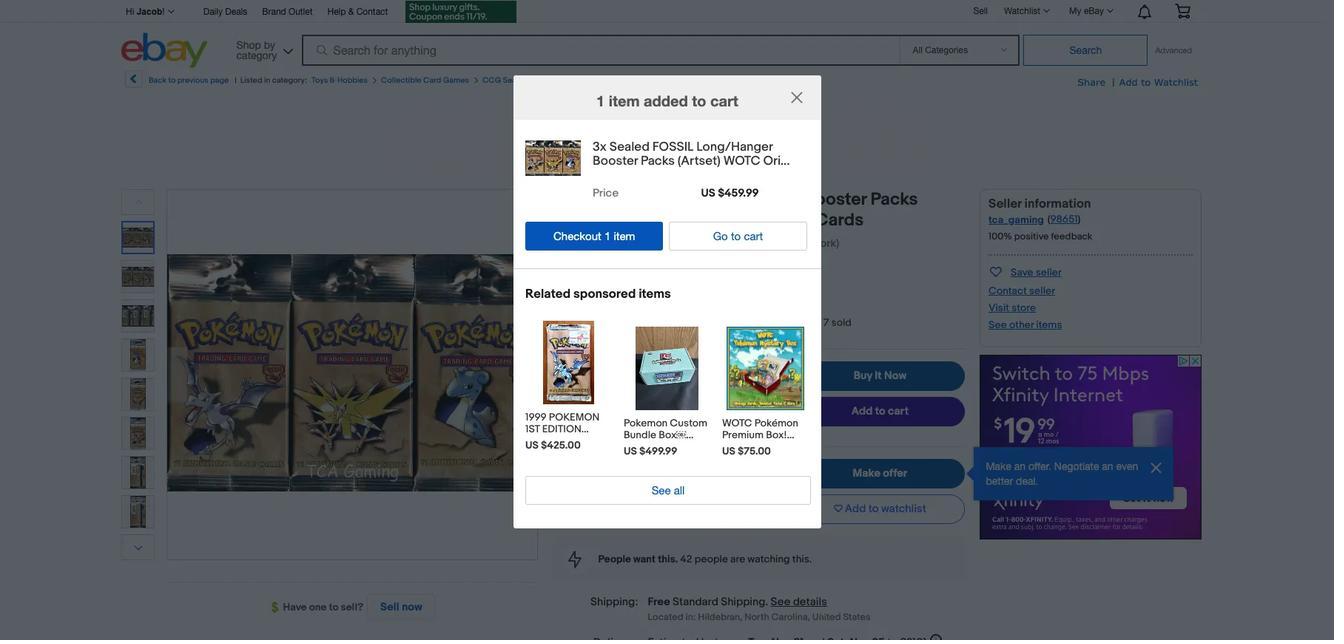 Task type: locate. For each thing, give the bounding box(es) containing it.
1 vertical spatial contact
[[989, 285, 1027, 298]]

0 vertical spatial 3x
[[592, 140, 606, 155]]

+ left 5
[[662, 441, 669, 454]]

1 vintage from the left
[[624, 441, 660, 454]]

this. left 42
[[658, 554, 678, 566]]

wotc down '2xgraded'
[[624, 477, 654, 490]]

0 horizontal spatial make
[[853, 467, 881, 481]]

0 vertical spatial fossil
[[652, 140, 693, 155]]

help & contact link
[[328, 4, 388, 21]]

us $459.99 up if
[[638, 362, 737, 385]]

us $459.99 up original
[[701, 186, 759, 200]]

us up read
[[722, 445, 735, 458]]

to inside button
[[869, 503, 879, 517]]

add inside "share | add to watchlist"
[[1119, 76, 1138, 88]]

sealed inside 3x sealed fossil long/hanger booster packs (artset) wotc ori...
[[609, 140, 649, 155]]

wotc down full
[[722, 417, 752, 430]]

sell left now
[[380, 601, 399, 615]]

cards inside 3x sealed fossil long/hanger booster packs (artset) wotc original pokemon cards you get 3x packs (lapras + aerodactyl + zapdos artwork)
[[815, 210, 864, 231]]

6
[[769, 393, 776, 407]]

see down the 'visit'
[[989, 319, 1007, 332]]

0 vertical spatial cart
[[710, 92, 738, 109]]

packs inside pokemon custom bundle box￼ vintage + 5 packs 2xgraded slabs, cards & more - wotc
[[680, 441, 707, 454]]

1 horizontal spatial this.
[[792, 554, 812, 566]]

us $459.99
[[701, 186, 759, 200], [638, 362, 737, 385]]

seller down save seller
[[1030, 285, 1055, 298]]

sell left 'watchlist' link
[[974, 6, 988, 16]]

3
[[565, 258, 571, 270]]

1 this. from the left
[[658, 554, 678, 566]]

advertisement region for listed in category:
[[392, 108, 931, 175]]

(artset) inside 3x sealed fossil long/hanger booster packs (artset) wotc original pokemon cards you get 3x packs (lapras + aerodactyl + zapdos artwork)
[[551, 210, 611, 231]]

to left watchlist
[[869, 503, 879, 517]]

0 vertical spatial advertisement region
[[392, 108, 931, 175]]

fossil inside 3x sealed fossil long/hanger booster packs (artset) wotc original pokemon cards you get 3x packs (lapras + aerodactyl + zapdos artwork)
[[634, 189, 691, 210]]

now
[[885, 369, 907, 383]]

0 horizontal spatial items
[[638, 287, 671, 302]]

seller for save
[[1036, 266, 1062, 279]]

paid
[[704, 393, 727, 407]]

seller inside contact seller visit store see other items
[[1030, 285, 1055, 298]]

0 vertical spatial pokemon
[[737, 210, 811, 231]]

in left full
[[729, 393, 738, 407]]

0 vertical spatial add
[[1119, 76, 1138, 88]]

sealed
[[503, 75, 528, 85], [609, 140, 649, 155], [574, 189, 630, 210], [711, 290, 743, 303]]

to down advanced link
[[1141, 76, 1151, 88]]

& left more
[[654, 465, 662, 478]]

with details__icon image
[[568, 551, 581, 569]]

add to watchlist
[[845, 503, 927, 517]]

wotc down booster
[[562, 459, 592, 472]]

make inside "link"
[[853, 467, 881, 481]]

long/hanger inside 3x sealed fossil long/hanger booster packs (artset) wotc original pokemon cards you get 3x packs (lapras + aerodactyl + zapdos artwork)
[[695, 189, 800, 210]]

$459.99
[[718, 186, 759, 200], [666, 362, 737, 385]]

to inside "share | add to watchlist"
[[1141, 76, 1151, 88]]

1 item added to cart dialog
[[0, 0, 1334, 641]]

add right share
[[1119, 76, 1138, 88]]

share | add to watchlist
[[1078, 76, 1198, 89]]

cart right added
[[710, 92, 738, 109]]

0 vertical spatial watchlist
[[1004, 6, 1041, 16]]

0 vertical spatial see
[[989, 319, 1007, 332]]

see left all
[[651, 484, 671, 497]]

/
[[816, 317, 821, 329]]

bundle
[[624, 429, 656, 442]]

sealed inside 3x sealed fossil long/hanger booster packs (artset) wotc original pokemon cards you get 3x packs (lapras + aerodactyl + zapdos artwork)
[[574, 189, 630, 210]]

this. right watching
[[792, 554, 812, 566]]

2 vertical spatial fossil
[[525, 435, 559, 448]]

new
[[525, 471, 548, 484]]

it
[[875, 369, 882, 383]]

0 horizontal spatial contact
[[356, 7, 388, 17]]

1 horizontal spatial cards
[[815, 210, 864, 231]]

save seller
[[1011, 266, 1062, 279]]

sell inside "account" navigation
[[974, 6, 988, 16]]

vintage inside pokemon custom bundle box￼ vintage + 5 packs 2xgraded slabs, cards & more - wotc
[[624, 441, 660, 454]]

make an offer. negotiate an even better deal.
[[986, 461, 1139, 488]]

see right .
[[771, 596, 791, 610]]

see inside 1 item added to cart document
[[651, 484, 671, 497]]

more
[[664, 465, 689, 478]]

0 vertical spatial seller
[[1036, 266, 1062, 279]]

us down bundle on the left bottom of page
[[624, 445, 637, 458]]

in right listed
[[264, 75, 270, 85]]

for
[[749, 465, 761, 478]]

0 horizontal spatial this.
[[658, 554, 678, 566]]

picture 4 of 9 image
[[122, 340, 154, 372]]

3x up the "price"
[[592, 140, 606, 155]]

to right back at the top
[[168, 75, 176, 85]]

fossil inside 1999 pokemon 1st edition fossil booster pack trading cards wotc new sealed
[[525, 435, 559, 448]]

us for price
[[701, 186, 715, 200]]

1 an from the left
[[1015, 461, 1026, 473]]

1 horizontal spatial vintage
[[722, 441, 758, 454]]

seller for contact
[[1030, 285, 1055, 298]]

1 horizontal spatial watchlist
[[1154, 76, 1198, 88]]

0 horizontal spatial watchlist
[[1004, 6, 1041, 16]]

0 horizontal spatial booster
[[592, 154, 638, 169]]

2 this. from the left
[[792, 554, 812, 566]]

no interest if paid in full in 6 mo on $99+ with paypal credit* link
[[638, 393, 776, 435]]

long/hanger inside 3x sealed fossil long/hanger booster packs (artset) wotc ori...
[[696, 140, 773, 155]]

1 vertical spatial seller
[[1030, 285, 1055, 298]]

1 vertical spatial items
[[1036, 319, 1062, 332]]

1 left added
[[596, 92, 604, 109]]

| left listed
[[235, 75, 237, 85]]

banner
[[121, 0, 1202, 72]]

1 horizontal spatial (artset)
[[677, 154, 720, 169]]

(artset) up original
[[677, 154, 720, 169]]

cart right go
[[744, 230, 763, 242]]

save seller button
[[989, 263, 1062, 281]]

items
[[638, 287, 671, 302], [1036, 319, 1062, 332]]

(lapras
[[639, 237, 676, 251]]

cards up artwork)
[[815, 210, 864, 231]]

make for make an offer. negotiate an even better deal.
[[986, 461, 1012, 473]]

picture 6 of 9 image
[[122, 418, 154, 450]]

contact
[[356, 7, 388, 17], [989, 285, 1027, 298]]

3x right get
[[592, 237, 605, 251]]

1st
[[525, 423, 540, 436]]

items right other
[[1036, 319, 1062, 332]]

add to watchlist link
[[1119, 75, 1198, 90]]

seller information tca_gaming ( 98651 ) 100% positive feedback
[[989, 197, 1093, 243]]

0 horizontal spatial +
[[662, 441, 669, 454]]

pokemon inside 3x sealed fossil long/hanger booster packs (artset) wotc original pokemon cards you get 3x packs (lapras + aerodactyl + zapdos artwork)
[[737, 210, 811, 231]]

1 vertical spatial pokemon
[[624, 417, 667, 430]]

+
[[678, 237, 685, 251], [746, 237, 753, 251], [662, 441, 669, 454]]

$459.99 up if
[[666, 362, 737, 385]]

$459.99 up go to cart
[[718, 186, 759, 200]]

contact inside contact seller visit store see other items
[[989, 285, 1027, 298]]

0 horizontal spatial pokemon
[[624, 417, 667, 430]]

$99+
[[671, 407, 698, 421]]

sealed
[[550, 471, 587, 484]]

wotc up (lapras
[[615, 210, 666, 231]]

make left the offer
[[853, 467, 881, 481]]

+ inside pokemon custom bundle box￼ vintage + 5 packs 2xgraded slabs, cards & more - wotc
[[662, 441, 669, 454]]

add
[[1119, 76, 1138, 88], [852, 405, 873, 419], [845, 503, 866, 517]]

pokemon down no
[[624, 417, 667, 430]]

packs inside wotc pokémon premium box! vintage booster packs & cards! read for details
[[722, 453, 750, 466]]

in
[[264, 75, 270, 85], [616, 258, 624, 270], [729, 393, 738, 407], [758, 393, 767, 407]]

condition:
[[585, 290, 638, 304]]

vintage up read
[[722, 441, 758, 454]]

cards down the us $499.99
[[624, 465, 652, 478]]

us for pokemon custom bundle box￼ vintage + 5 packs 2xgraded slabs, cards & more - wotc
[[624, 445, 637, 458]]

long/hanger for original
[[695, 189, 800, 210]]

1 vertical spatial see
[[651, 484, 671, 497]]

wotc inside 3x sealed fossil long/hanger booster packs (artset) wotc original pokemon cards you get 3x packs (lapras + aerodactyl + zapdos artwork)
[[615, 210, 666, 231]]

cart for add
[[888, 405, 909, 419]]

1 vertical spatial sell
[[380, 601, 399, 615]]

1 horizontal spatial sell
[[974, 6, 988, 16]]

1 horizontal spatial |
[[1113, 76, 1115, 89]]

packs
[[530, 75, 551, 85], [641, 154, 675, 169], [871, 189, 918, 210], [607, 237, 637, 251], [680, 441, 707, 454], [722, 453, 750, 466]]

booster up the "price"
[[592, 154, 638, 169]]

toys
[[312, 75, 328, 85]]

(artset) inside 3x sealed fossil long/hanger booster packs (artset) wotc ori...
[[677, 154, 720, 169]]

share button
[[1078, 75, 1106, 90]]

3x inside 3x sealed fossil long/hanger booster packs (artset) wotc ori...
[[592, 140, 606, 155]]

contact seller link
[[989, 285, 1055, 298]]

0 vertical spatial items
[[638, 287, 671, 302]]

item up the 'the'
[[613, 230, 635, 242]]

3 watched in the last 24 hours
[[565, 258, 705, 270]]

checkout
[[553, 230, 601, 242]]

1 vertical spatial 1
[[604, 230, 610, 242]]

2 vertical spatial booster
[[761, 441, 798, 454]]

contact seller visit store see other items
[[989, 285, 1062, 332]]

add down make offer "link" at right bottom
[[845, 503, 866, 517]]

have
[[283, 602, 307, 614]]

1 item added to cart document
[[513, 75, 821, 529]]

fossil inside 3x sealed fossil long/hanger booster packs (artset) wotc ori...
[[652, 140, 693, 155]]

watchlist down advanced
[[1154, 76, 1198, 88]]

seller inside button
[[1036, 266, 1062, 279]]

contact up visit store link
[[989, 285, 1027, 298]]

pack
[[525, 447, 552, 460]]

1 vertical spatial fossil
[[634, 189, 691, 210]]

1 vertical spatial watchlist
[[1154, 76, 1198, 88]]

cards inside pokemon custom bundle box￼ vintage + 5 packs 2xgraded slabs, cards & more - wotc
[[624, 465, 652, 478]]

long/hanger up 3x sealed fossil long/hanger booster packs (artset) wotc original pokemon cards you get 3x packs (lapras + aerodactyl + zapdos artwork)
[[696, 140, 773, 155]]

None submit
[[1024, 35, 1148, 66]]

last
[[644, 258, 662, 270]]

items down last
[[638, 287, 671, 302]]

1 vertical spatial booster
[[804, 189, 867, 210]]

2 horizontal spatial booster
[[804, 189, 867, 210]]

make for make offer
[[853, 467, 881, 481]]

states
[[843, 612, 871, 624]]

an up deal.
[[1015, 461, 1026, 473]]

long/hanger for ori...
[[696, 140, 773, 155]]

advanced
[[1156, 46, 1192, 55]]

north
[[745, 612, 769, 624]]

1 horizontal spatial pokemon
[[737, 210, 811, 231]]

daily deals link
[[203, 4, 247, 21]]

advertisement region
[[392, 108, 931, 175], [980, 355, 1202, 540]]

wotc
[[723, 154, 760, 169], [615, 210, 666, 231], [722, 417, 752, 430], [562, 459, 592, 472], [624, 477, 654, 490]]

pokemon up zapdos
[[737, 210, 811, 231]]

1 vertical spatial us $459.99
[[638, 362, 737, 385]]

go to cart
[[713, 230, 763, 242]]

cards for booster
[[815, 210, 864, 231]]

wotc inside 1999 pokemon 1st edition fossil booster pack trading cards wotc new sealed
[[562, 459, 592, 472]]

& left cards!
[[752, 453, 759, 466]]

0 horizontal spatial vintage
[[624, 441, 660, 454]]

1 vertical spatial cards
[[624, 465, 652, 478]]

banner containing sell
[[121, 0, 1202, 72]]

1 vertical spatial advertisement region
[[980, 355, 1202, 540]]

games
[[443, 75, 469, 85]]

cards
[[815, 210, 864, 231], [624, 465, 652, 478]]

add inside button
[[845, 503, 866, 517]]

go to cart link
[[669, 222, 807, 250]]

us up original
[[701, 186, 715, 200]]

add for add to watchlist
[[845, 503, 866, 517]]

& right help
[[348, 7, 354, 17]]

vintage inside wotc pokémon premium box! vintage booster packs & cards! read for details
[[722, 441, 758, 454]]

2 vintage from the left
[[722, 441, 758, 454]]

my ebay link
[[1061, 2, 1121, 20]]

pokemon inside pokemon custom bundle box￼ vintage + 5 packs 2xgraded slabs, cards & more - wotc
[[624, 417, 667, 430]]

sealed for 3x sealed fossil long/hanger booster packs (artset) wotc original pokemon cards you get 3x packs (lapras + aerodactyl + zapdos artwork)
[[574, 189, 630, 210]]

booster inside 3x sealed fossil long/hanger booster packs (artset) wotc ori...
[[592, 154, 638, 169]]

watching
[[748, 554, 790, 566]]

0 vertical spatial sell
[[974, 6, 988, 16]]

vintage down credit*
[[624, 441, 660, 454]]

cart down now
[[888, 405, 909, 419]]

1 horizontal spatial cart
[[744, 230, 763, 242]]

3x
[[592, 140, 606, 155], [551, 189, 570, 210], [592, 237, 605, 251]]

advanced link
[[1148, 36, 1200, 65]]

7
[[824, 317, 829, 329]]

offer.
[[1029, 461, 1052, 473]]

1 horizontal spatial booster
[[761, 441, 798, 454]]

picture 1 of 9 image
[[123, 223, 153, 253]]

even
[[1116, 461, 1139, 473]]

1 horizontal spatial items
[[1036, 319, 1062, 332]]

us down 1st
[[525, 439, 538, 452]]

1 horizontal spatial make
[[986, 461, 1012, 473]]

add down buy
[[852, 405, 873, 419]]

sell for sell
[[974, 6, 988, 16]]

contact inside help & contact link
[[356, 7, 388, 17]]

+ up hours
[[678, 237, 685, 251]]

sealed up limited
[[711, 290, 743, 303]]

this.
[[658, 554, 678, 566], [792, 554, 812, 566]]

fossil for ori...
[[652, 140, 693, 155]]

0 vertical spatial contact
[[356, 7, 388, 17]]

us up no
[[638, 362, 662, 385]]

visit store link
[[989, 302, 1036, 315]]

long/hanger up go to cart
[[695, 189, 800, 210]]

to down buy it now link
[[875, 405, 886, 419]]

2 horizontal spatial +
[[746, 237, 753, 251]]

make inside make an offer. negotiate an even better deal.
[[986, 461, 1012, 473]]

2 horizontal spatial see
[[989, 319, 1007, 332]]

picture 5 of 9 image
[[122, 379, 154, 411]]

0 vertical spatial $459.99
[[718, 186, 759, 200]]

3x for ori...
[[592, 140, 606, 155]]

interest
[[655, 393, 694, 407]]

0 vertical spatial long/hanger
[[696, 140, 773, 155]]

people
[[598, 554, 631, 566]]

seller right save
[[1036, 266, 1062, 279]]

0 vertical spatial cards
[[815, 210, 864, 231]]

2 vertical spatial add
[[845, 503, 866, 517]]

watchlist right sell link in the right top of the page
[[1004, 6, 1041, 16]]

watchlist inside "account" navigation
[[1004, 6, 1041, 16]]

0 horizontal spatial cards
[[624, 465, 652, 478]]

us for 1999 pokemon 1st edition fossil booster pack trading cards wotc new sealed
[[525, 439, 538, 452]]

2 an from the left
[[1102, 461, 1114, 473]]

make up better
[[986, 461, 1012, 473]]

+ left zapdos
[[746, 237, 753, 251]]

3x sealed fossil long/hanger booster packs (artset) wotc original pokemon cards image
[[525, 141, 581, 176]]

(artset) up get
[[551, 210, 611, 231]]

sealed up checkout 1 item link
[[574, 189, 630, 210]]

booster up artwork)
[[804, 189, 867, 210]]

item
[[609, 92, 640, 109], [613, 230, 635, 242]]

item left added
[[609, 92, 640, 109]]

one
[[309, 602, 327, 614]]

1 vertical spatial (artset)
[[551, 210, 611, 231]]

quantity:
[[592, 316, 638, 330]]

see all link
[[525, 476, 811, 505]]

1 horizontal spatial see
[[771, 596, 791, 610]]

0 horizontal spatial see
[[651, 484, 671, 497]]

1 horizontal spatial advertisement region
[[980, 355, 1202, 540]]

1 vertical spatial add
[[852, 405, 873, 419]]

to
[[168, 75, 176, 85], [1141, 76, 1151, 88], [692, 92, 706, 109], [731, 230, 741, 242], [875, 405, 886, 419], [869, 503, 879, 517], [329, 602, 339, 614]]

0 horizontal spatial sell
[[380, 601, 399, 615]]

0 vertical spatial booster
[[592, 154, 638, 169]]

1 right get
[[604, 230, 610, 242]]

2 horizontal spatial cart
[[888, 405, 909, 419]]

limited quantity available / 7 sold
[[695, 317, 852, 329]]

custom
[[670, 417, 707, 430]]

collectible
[[381, 75, 422, 85]]

1 horizontal spatial contact
[[989, 285, 1027, 298]]

booster inside 3x sealed fossil long/hanger booster packs (artset) wotc original pokemon cards you get 3x packs (lapras + aerodactyl + zapdos artwork)
[[804, 189, 867, 210]]

0 vertical spatial us $459.99
[[701, 186, 759, 200]]

picture 3 of 9 image
[[122, 300, 154, 332]]

sell now
[[380, 601, 422, 615]]

an left even
[[1102, 461, 1114, 473]]

3x up checkout
[[551, 189, 570, 210]]

wotc left "ori..."
[[723, 154, 760, 169]]

1 vertical spatial long/hanger
[[695, 189, 800, 210]]

1 vertical spatial cart
[[744, 230, 763, 242]]

2 vertical spatial cart
[[888, 405, 909, 419]]

visit
[[989, 302, 1010, 315]]

0 vertical spatial (artset)
[[677, 154, 720, 169]]

want
[[634, 554, 656, 566]]

see details link
[[771, 596, 827, 610]]

premium
[[722, 429, 764, 442]]

0 horizontal spatial advertisement region
[[392, 108, 931, 175]]

to right one
[[329, 602, 339, 614]]

| right 'share' button
[[1113, 76, 1115, 89]]

0 horizontal spatial |
[[235, 75, 237, 85]]

0 horizontal spatial (artset)
[[551, 210, 611, 231]]

us $459.99 inside 1 item added to cart document
[[701, 186, 759, 200]]

1 vertical spatial 3x
[[551, 189, 570, 210]]

wotc inside wotc pokémon premium box! vintage booster packs & cards! read for details
[[722, 417, 752, 430]]

cards
[[525, 459, 560, 472]]

get
[[573, 237, 590, 251]]

toys & hobbies
[[312, 75, 368, 85]]

us
[[701, 186, 715, 200], [638, 362, 662, 385], [525, 439, 538, 452], [624, 445, 637, 458], [722, 445, 735, 458]]

sealed up the "price"
[[609, 140, 649, 155]]

pokemon
[[737, 210, 811, 231], [624, 417, 667, 430]]

sealed right ccg
[[503, 75, 528, 85]]

cart
[[710, 92, 738, 109], [744, 230, 763, 242], [888, 405, 909, 419]]

1 horizontal spatial +
[[678, 237, 685, 251]]

1 horizontal spatial an
[[1102, 461, 1114, 473]]

located in: hildebran, north carolina, united states
[[648, 612, 871, 624]]

booster up details
[[761, 441, 798, 454]]

contact right help
[[356, 7, 388, 17]]

0 horizontal spatial an
[[1015, 461, 1026, 473]]



Task type: vqa. For each thing, say whether or not it's contained in the screenshot.
off to the top
no



Task type: describe. For each thing, give the bounding box(es) containing it.
booster
[[561, 435, 608, 448]]

items inside contact seller visit store see other items
[[1036, 319, 1062, 332]]

hobbies
[[337, 75, 368, 85]]

standard shipping . see details
[[673, 596, 827, 610]]

cards!
[[762, 453, 793, 466]]

with
[[700, 407, 721, 421]]

$425.00
[[541, 439, 580, 452]]

us $75.00
[[722, 445, 771, 458]]

now
[[402, 601, 422, 615]]

items inside 1 item added to cart document
[[638, 287, 671, 302]]

located
[[648, 612, 684, 624]]

& inside wotc pokémon premium box! vintage booster packs & cards! read for details
[[752, 453, 759, 466]]

wotc inside 3x sealed fossil long/hanger booster packs (artset) wotc ori...
[[723, 154, 760, 169]]

watchlist inside "share | add to watchlist"
[[1154, 76, 1198, 88]]

full
[[740, 393, 756, 407]]

deal.
[[1016, 476, 1039, 488]]

previous
[[177, 75, 209, 85]]

dollar sign image
[[271, 603, 283, 614]]

picture 2 of 9 image
[[122, 261, 154, 293]]

hildebran,
[[698, 612, 743, 624]]

3x for original
[[551, 189, 570, 210]]

page
[[210, 75, 229, 85]]

us for wotc pokémon premium box! vintage booster packs & cards! read for details
[[722, 445, 735, 458]]

Quantity: text field
[[648, 311, 681, 335]]

brand outlet link
[[262, 4, 313, 21]]

brand
[[262, 7, 286, 17]]

booster for ori...
[[592, 154, 638, 169]]

in left 6
[[758, 393, 767, 407]]

sealed for ccg sealed packs
[[503, 75, 528, 85]]

account navigation
[[121, 0, 1202, 25]]

on
[[656, 407, 669, 421]]

sealed for new/factory sealed
[[711, 290, 743, 303]]

cards for vintage
[[624, 465, 652, 478]]

picture 8 of 9 image
[[122, 497, 154, 528]]

advertisement region for (
[[980, 355, 1202, 540]]

listed
[[240, 75, 262, 85]]

3x sealed fossil long/hanger booster packs (artset) wotc original pokemon cards you get 3x packs (lapras + aerodactyl + zapdos artwork)
[[551, 189, 918, 251]]

(artset) for original
[[551, 210, 611, 231]]

booster inside wotc pokémon premium box! vintage booster packs & cards! read for details
[[761, 441, 798, 454]]

negotiate
[[1054, 461, 1099, 473]]

feedback
[[1051, 231, 1093, 243]]

tca_gaming link
[[989, 214, 1044, 226]]

& inside pokemon custom bundle box￼ vintage + 5 packs 2xgraded slabs, cards & more - wotc
[[654, 465, 662, 478]]

(artset) for ori...
[[677, 154, 720, 169]]

pokemon custom bundle box￼ vintage + 5 packs 2xgraded slabs, cards & more - wotc
[[624, 417, 707, 490]]

& right toys
[[330, 75, 335, 85]]

1999
[[525, 411, 546, 424]]

wotc inside pokemon custom bundle box￼ vintage + 5 packs 2xgraded slabs, cards & more - wotc
[[624, 477, 654, 490]]

information
[[1025, 197, 1091, 212]]

united
[[813, 612, 841, 624]]

0 vertical spatial item
[[609, 92, 640, 109]]

1 vertical spatial $459.99
[[666, 362, 737, 385]]

watched
[[574, 258, 614, 270]]

sealed for 3x sealed fossil long/hanger booster packs (artset) wotc ori...
[[609, 140, 649, 155]]

0 vertical spatial 1
[[596, 92, 604, 109]]

2 vertical spatial 3x
[[592, 237, 605, 251]]

& inside "account" navigation
[[348, 7, 354, 17]]

2 vertical spatial see
[[771, 596, 791, 610]]

buy
[[854, 369, 873, 383]]

booster for original
[[804, 189, 867, 210]]

details
[[793, 596, 827, 610]]

save
[[1011, 266, 1034, 279]]

slabs,
[[673, 453, 701, 466]]

vintage for $75.00
[[722, 441, 758, 454]]

0 horizontal spatial cart
[[710, 92, 738, 109]]

tca_gaming
[[989, 214, 1044, 226]]

watchlist
[[881, 503, 927, 517]]

all
[[674, 484, 685, 497]]

ccg sealed packs link
[[483, 75, 551, 85]]

make offer
[[853, 467, 908, 481]]

$459.99 inside 1 item added to cart document
[[718, 186, 759, 200]]

people want this. 42 people are watching this.
[[598, 554, 812, 566]]

| listed in category:
[[235, 75, 307, 85]]

free
[[648, 596, 670, 610]]

go
[[713, 230, 728, 242]]

1 vertical spatial item
[[613, 230, 635, 242]]

cart for go
[[744, 230, 763, 242]]

daily deals
[[203, 7, 247, 17]]

buy it now
[[854, 369, 907, 383]]

42
[[680, 554, 692, 566]]

make offer link
[[795, 460, 965, 489]]

box￼
[[659, 429, 686, 442]]

zapdos
[[756, 237, 794, 251]]

brand outlet
[[262, 7, 313, 17]]

credit*
[[638, 421, 674, 435]]

packs inside 3x sealed fossil long/hanger booster packs (artset) wotc ori...
[[641, 154, 675, 169]]

picture 7 of 9 image
[[122, 457, 154, 489]]

available
[[773, 317, 814, 329]]

back to previous page link
[[124, 70, 229, 93]]

new/factory
[[647, 290, 708, 303]]

toys & hobbies link
[[312, 75, 368, 85]]

back
[[149, 75, 167, 85]]

you
[[551, 237, 570, 251]]

offer
[[883, 467, 908, 481]]

to right go
[[731, 230, 741, 242]]

related sponsored items
[[525, 287, 671, 302]]

no
[[638, 393, 652, 407]]

back to previous page
[[149, 75, 229, 85]]

vintage for $499.99
[[624, 441, 660, 454]]

sell for sell now
[[380, 601, 399, 615]]

to right added
[[692, 92, 706, 109]]

100%
[[989, 231, 1012, 243]]

related
[[525, 287, 570, 302]]

get the coupon image
[[406, 1, 517, 23]]

5
[[671, 441, 677, 454]]

3x sealed fossil long/hanger booster packs (artset) wotc ori...
[[592, 140, 790, 169]]

details
[[763, 465, 796, 478]]

98651
[[1051, 213, 1078, 226]]

2xgraded
[[624, 453, 671, 466]]

make an offer. negotiate an even better deal. tooltip
[[974, 448, 1174, 501]]

98651 link
[[1051, 213, 1078, 226]]

ori...
[[763, 154, 790, 169]]

none submit inside banner
[[1024, 35, 1148, 66]]

us $499.99
[[624, 445, 677, 458]]

see inside contact seller visit store see other items
[[989, 319, 1007, 332]]

3x sealed fossil long/hanger booster packs (artset) wotc original pokemon cards - picture 1 of 9 image
[[167, 255, 537, 492]]

hours
[[678, 258, 705, 270]]

add for add to cart
[[852, 405, 873, 419]]

in left the 'the'
[[616, 258, 624, 270]]

fossil for original
[[634, 189, 691, 210]]

checkout 1 item
[[553, 230, 635, 242]]

new/factory sealed
[[647, 290, 743, 303]]

your shopping cart image
[[1175, 4, 1192, 19]]



